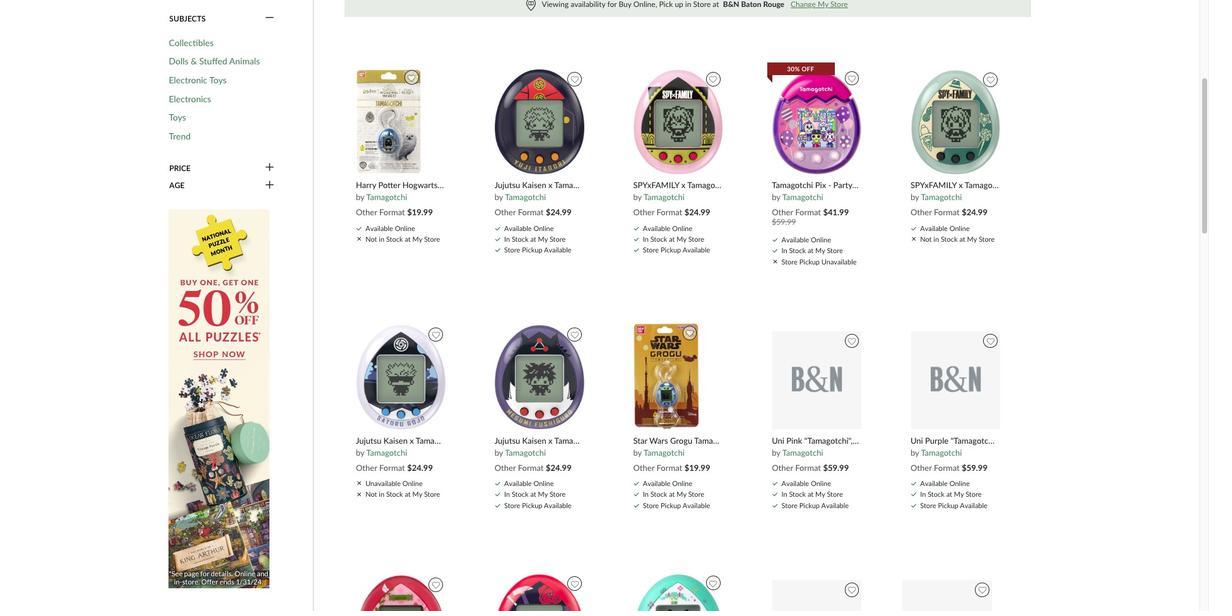 Task type: describe. For each thing, give the bounding box(es) containing it.
x for title: jujutsu kaisen x tamagotchi - yuji itadori image
[[549, 180, 553, 190]]

tamagotchi link for 'title: uni pink' image
[[783, 447, 824, 458]]

jujutsu kaisen x tamagotchi -… by tamagotchi other format $24.99 for title: jujutsu kaisen x tamagotchi - megumi fushiguro image
[[495, 436, 607, 473]]

tamagotchi link for title: jujutsu kaisen x tamagotchi - satoru gojo image
[[367, 447, 407, 458]]

in stock at my store for title: jujutsu kaisen x tamagotchi - yuji itadori image
[[505, 235, 566, 243]]

tamagotchi link for "title: spyxfamily x tamagotchi - green" image
[[922, 192, 963, 202]]

store pickup available for tamagotchi link associated with title: uni purple image
[[921, 501, 988, 509]]

subjects
[[169, 14, 206, 23]]

not in stock at my store for $19.99
[[366, 235, 440, 243]]

$24.99 for title: jujutsu kaisen x tamagotchi - satoru gojo image
[[407, 463, 433, 473]]

$59.99 for uni purple "tamagotchi", bntca… by tamagotchi other format $59.99
[[963, 463, 988, 473]]

close modal image for jujutsu kaisen x tamagotchi -… by tamagotchi other format $24.99
[[358, 492, 361, 496]]

format inside spyxfamily x tamagotchi - pink by tamagotchi other format $24.99
[[657, 207, 683, 217]]

pickup for title: star wars grogu tamagotchi blue ver. image
[[661, 501, 682, 509]]

tamagotchi inside harry potter hogwarts castle… by tamagotchi other format $19.99
[[367, 192, 407, 202]]

$24.99 for title: jujutsu kaisen x tamagotchi - yuji itadori image
[[546, 207, 572, 217]]

title: star wars - grogu tamagotchi using the force & silicone case set image
[[772, 580, 863, 611]]

"tamagotchi", for purple
[[951, 436, 1000, 446]]

$24.99 inside spyxfamily x tamagotchi -… by tamagotchi other format $24.99
[[963, 207, 988, 217]]

available online for 'title: uni pink' image
[[782, 479, 832, 488]]

in for other
[[379, 490, 385, 499]]

spyxfamily for spyxfamily x tamagotchi -…
[[911, 180, 957, 190]]

online for title: jujutsu kaisen x tamagotchi - yuji itadori image
[[534, 224, 554, 232]]

by inside tamagotchi pix - party… by tamagotchi other format $41.99 $59.99
[[772, 192, 781, 202]]

off
[[802, 65, 815, 73]]

pink inside uni pink "tamagotchi", bntca… by tamagotchi other format $59.99
[[787, 436, 803, 446]]

x inside spyxfamily x tamagotchi - pink by tamagotchi other format $24.99
[[682, 180, 686, 190]]

pink inside spyxfamily x tamagotchi - pink by tamagotchi other format $24.99
[[736, 180, 752, 190]]

title: jujutsu kaisen x tamagotchi - yuji itadori image
[[495, 69, 585, 175]]

bntca… for uni purple "tamagotchi", bntca… by tamagotchi other format $59.99
[[1002, 436, 1035, 446]]

spyxfamily x tamagotchi - pink link
[[634, 180, 752, 191]]

$19.99 for grogu
[[685, 463, 711, 473]]

available online for title: jujutsu kaisen x tamagotchi - yuji itadori image
[[505, 224, 554, 232]]

pix
[[816, 180, 827, 190]]

store pickup available for tamagotchi link for title: jujutsu kaisen x tamagotchi - yuji itadori image
[[505, 246, 572, 254]]

bopis small image
[[527, 0, 536, 11]]

price
[[169, 163, 191, 173]]

store for 'title: uni pink' image
[[782, 501, 798, 509]]

unavailable online
[[366, 479, 423, 488]]

format inside star wars grogu tamagotchi… by tamagotchi other format $19.99
[[657, 463, 683, 473]]

jujutsu kaisen x tamagotchi -… link for tamagotchi link for title: jujutsu kaisen x tamagotchi - yuji itadori image
[[495, 180, 607, 191]]

jujutsu for title: jujutsu kaisen x tamagotchi - yuji itadori image
[[495, 180, 521, 190]]

electronic toys
[[169, 75, 227, 85]]

$59.99 for uni pink "tamagotchi", bntca… by tamagotchi other format $59.99
[[824, 463, 849, 473]]

… inside spyxfamily x tamagotchi -… by tamagotchi other format $24.99
[[1012, 180, 1018, 190]]

other inside spyxfamily x tamagotchi - pink by tamagotchi other format $24.99
[[634, 207, 655, 217]]

jujutsu kaisen x tamagotchi -… by tamagotchi other format $24.99 for title: jujutsu kaisen x tamagotchi - satoru gojo image
[[356, 436, 468, 473]]

&
[[191, 56, 197, 67]]

harry potter hogwarts castle… by tamagotchi other format $19.99
[[356, 180, 469, 217]]

store pickup unavailable
[[782, 257, 857, 266]]

store for title: star wars grogu tamagotchi blue ver. image
[[643, 501, 659, 509]]

potter
[[379, 180, 401, 190]]

by inside the uni purple "tamagotchi", bntca… by tamagotchi other format $59.99
[[911, 447, 920, 458]]

store for title: jujutsu kaisen x tamagotchi - megumi fushiguro image
[[505, 501, 521, 509]]

electronic toys link
[[169, 75, 227, 86]]

available online for title: uni purple image
[[921, 479, 970, 488]]

in for $19.99
[[379, 235, 385, 243]]

1 vertical spatial toys
[[169, 112, 186, 123]]

star wars grogu tamagotchi… by tamagotchi other format $19.99
[[634, 436, 742, 473]]

… for title: jujutsu kaisen x tamagotchi - yuji itadori image
[[601, 180, 607, 190]]

title: uni purple image
[[911, 331, 1002, 430]]

by inside spyxfamily x tamagotchi - pink by tamagotchi other format $24.99
[[634, 192, 642, 202]]

other inside the uni purple "tamagotchi", bntca… by tamagotchi other format $59.99
[[911, 463, 933, 473]]

available online for title: harry potter hogwarts castle tamagotchi image
[[366, 224, 415, 232]]

- inside spyxfamily x tamagotchi - pink by tamagotchi other format $24.99
[[731, 180, 734, 190]]

in for 'title: uni pink' image
[[782, 490, 788, 499]]

kaisen for tamagotchi link for title: jujutsu kaisen x tamagotchi - yuji itadori image
[[523, 180, 547, 190]]

available online for title: star wars grogu tamagotchi blue ver. image
[[643, 479, 693, 488]]

store for title: uni purple image
[[921, 501, 937, 509]]

uni for uni purple "tamagotchi", bntca…
[[911, 436, 924, 446]]

hogwarts
[[403, 180, 438, 190]]

store for title: spyxfamily x tamagotchi - pink image
[[643, 246, 659, 254]]

tamagotchi pix - party… link
[[772, 180, 861, 191]]

tamagotchi inside the uni purple "tamagotchi", bntca… by tamagotchi other format $59.99
[[922, 447, 963, 458]]

trend
[[169, 131, 191, 142]]

pickup for title: jujutsu kaisen x tamagotchi - megumi fushiguro image
[[522, 501, 543, 509]]

other inside spyxfamily x tamagotchi -… by tamagotchi other format $24.99
[[911, 207, 933, 217]]

not for jujutsu kaisen x tamagotchi -… by tamagotchi other format $24.99
[[366, 490, 377, 499]]

not for harry potter hogwarts castle… by tamagotchi other format $19.99
[[366, 235, 377, 243]]

pickup for title: spyxfamily x tamagotchi - pink image
[[661, 246, 682, 254]]

close modal image for unavailable online
[[358, 482, 361, 485]]

in for format
[[934, 235, 940, 243]]

format inside tamagotchi pix - party… by tamagotchi other format $41.99 $59.99
[[796, 207, 822, 217]]

minus image
[[266, 13, 274, 24]]

age
[[169, 181, 185, 190]]

spyxfamily for spyxfamily x tamagotchi - pink
[[634, 180, 680, 190]]

bntca… for uni pink "tamagotchi", bntca… by tamagotchi other format $59.99
[[855, 436, 889, 446]]

$24.99 inside spyxfamily x tamagotchi - pink by tamagotchi other format $24.99
[[685, 207, 711, 217]]

in for title: spyxfamily x tamagotchi - pink image
[[643, 235, 649, 243]]

collectibles link
[[169, 37, 214, 48]]

online for title: harry potter hogwarts castle tamagotchi image
[[395, 224, 415, 232]]

available online for title: spyxfamily x tamagotchi - pink image
[[643, 224, 693, 232]]

purple
[[926, 436, 949, 446]]

in for title: uni purple image
[[921, 490, 927, 499]]

price button
[[169, 163, 275, 174]]

by inside star wars grogu tamagotchi… by tamagotchi other format $19.99
[[634, 447, 642, 458]]

available online for title: jujutsu kaisen x tamagotchi - megumi fushiguro image
[[505, 479, 554, 488]]

tamagotchi link for title: uni purple image
[[922, 447, 963, 458]]

jujutsu for title: jujutsu kaisen x tamagotchi - megumi fushiguro image
[[495, 436, 521, 446]]

plus image
[[266, 163, 274, 174]]

harry potter hogwarts castle… link
[[356, 180, 469, 191]]

close modal image for spyxfamily x tamagotchi -… by tamagotchi other format $24.99
[[913, 237, 916, 241]]

not for spyxfamily x tamagotchi -… by tamagotchi other format $24.99
[[921, 235, 932, 243]]

tamagotchi inside uni pink "tamagotchi", bntca… by tamagotchi other format $59.99
[[783, 447, 824, 458]]

title: uni pink image
[[772, 331, 863, 430]]

other inside uni pink "tamagotchi", bntca… by tamagotchi other format $59.99
[[772, 463, 794, 473]]

in for title: jujutsu kaisen x tamagotchi - megumi fushiguro image
[[505, 490, 510, 499]]

0 vertical spatial toys
[[209, 75, 227, 85]]

tamagotchi link for title: star wars grogu tamagotchi blue ver. image
[[644, 447, 685, 458]]



Task type: vqa. For each thing, say whether or not it's contained in the screenshot.
first SPYxFAMILY from right
yes



Task type: locate. For each thing, give the bounding box(es) containing it.
spyxfamily x tamagotchi -… by tamagotchi other format $24.99
[[911, 180, 1018, 217]]

0 vertical spatial unavailable
[[822, 257, 857, 266]]

2 horizontal spatial $59.99
[[963, 463, 988, 473]]

1 horizontal spatial pink
[[787, 436, 803, 446]]

spyxfamily x tamagotchi - pink by tamagotchi other format $24.99
[[634, 180, 752, 217]]

close modal image
[[358, 237, 361, 241], [913, 237, 916, 241], [358, 492, 361, 496]]

1 vertical spatial close modal image
[[358, 482, 361, 485]]

jujutsu kaisen x tamagotchi -… link for tamagotchi link associated with title: jujutsu kaisen x tamagotchi - megumi fushiguro image
[[495, 436, 607, 446]]

online for 'title: uni pink' image
[[811, 479, 832, 488]]

"tamagotchi", inside the uni purple "tamagotchi", bntca… by tamagotchi other format $59.99
[[951, 436, 1000, 446]]

unavailable
[[822, 257, 857, 266], [366, 479, 401, 488]]

online for title: spyxfamily x tamagotchi - pink image
[[673, 224, 693, 232]]

-
[[598, 180, 601, 190], [731, 180, 734, 190], [829, 180, 832, 190], [1009, 180, 1012, 190], [459, 436, 462, 446], [598, 436, 601, 446]]

close modal image down old price was $59.99 element
[[774, 259, 778, 263]]

2 uni from the left
[[911, 436, 924, 446]]

title: jujutsu kaisen x tamagotchi - nobara kugisaki image
[[495, 574, 585, 611]]

jujutsu kaisen x tamagotchi -… by tamagotchi other format $24.99
[[495, 180, 607, 217], [356, 436, 468, 473], [495, 436, 607, 473]]

jujutsu
[[495, 180, 521, 190], [356, 436, 382, 446], [495, 436, 521, 446]]

spyxfamily
[[634, 180, 680, 190], [911, 180, 957, 190]]

$24.99 for title: jujutsu kaisen x tamagotchi - megumi fushiguro image
[[546, 463, 572, 473]]

store pickup available for tamagotchi link associated with title: jujutsu kaisen x tamagotchi - megumi fushiguro image
[[505, 501, 572, 509]]

tamagotchi…
[[695, 436, 742, 446]]

uni pink "tamagotchi", bntca… by tamagotchi other format $59.99
[[772, 436, 889, 473]]

in stock at my store for title: spyxfamily x tamagotchi - pink image
[[643, 235, 705, 243]]

not in stock at my store for format
[[921, 235, 995, 243]]

kaisen
[[523, 180, 547, 190], [384, 436, 408, 446], [523, 436, 547, 446]]

kaisen for title: jujutsu kaisen x tamagotchi - satoru gojo image tamagotchi link
[[384, 436, 408, 446]]

star wars grogu tamagotchi… link
[[634, 436, 742, 446]]

0 vertical spatial pink
[[736, 180, 752, 190]]

online for title: jujutsu kaisen x tamagotchi - megumi fushiguro image
[[534, 479, 554, 488]]

store
[[505, 246, 521, 254], [643, 246, 659, 254], [782, 257, 798, 266], [505, 501, 521, 509], [643, 501, 659, 509], [782, 501, 798, 509], [921, 501, 937, 509]]

"tamagotchi", right purple
[[951, 436, 1000, 446]]

title: hatsune miku x tamagotchi - cute miku ver. image
[[633, 573, 724, 611]]

online for "title: spyxfamily x tamagotchi - green" image
[[950, 224, 970, 232]]

toys
[[209, 75, 227, 85], [169, 112, 186, 123]]

$59.99 inside tamagotchi pix - party… by tamagotchi other format $41.99 $59.99
[[772, 217, 797, 227]]

$19.99 down the star wars grogu tamagotchi… 'link'
[[685, 463, 711, 473]]

1 bntca… from the left
[[855, 436, 889, 446]]

in stock at my store for 'title: uni pink' image
[[782, 490, 844, 499]]

stuffed
[[199, 56, 227, 67]]

toys link
[[169, 112, 186, 123]]

jujutsu kaisen x tamagotchi -… link for title: jujutsu kaisen x tamagotchi - satoru gojo image tamagotchi link
[[356, 436, 468, 446]]

party…
[[834, 180, 859, 190]]

by inside spyxfamily x tamagotchi -… by tamagotchi other format $24.99
[[911, 192, 920, 202]]

animals
[[229, 56, 260, 67]]

not in stock at my store down unavailable online
[[366, 490, 440, 499]]

0 horizontal spatial bntca…
[[855, 436, 889, 446]]

$19.99 inside star wars grogu tamagotchi… by tamagotchi other format $19.99
[[685, 463, 711, 473]]

pickup for title: uni purple image
[[939, 501, 959, 509]]

in stock at my store
[[505, 235, 566, 243], [643, 235, 705, 243], [782, 246, 844, 255], [505, 490, 566, 499], [643, 490, 705, 499], [782, 490, 844, 499], [921, 490, 982, 499]]

"tamagotchi",
[[805, 436, 853, 446], [951, 436, 1000, 446]]

format inside harry potter hogwarts castle… by tamagotchi other format $19.99
[[380, 207, 405, 217]]

1 horizontal spatial unavailable
[[822, 257, 857, 266]]

not down unavailable online
[[366, 490, 377, 499]]

in
[[505, 235, 510, 243], [643, 235, 649, 243], [782, 246, 788, 255], [505, 490, 510, 499], [643, 490, 649, 499], [782, 490, 788, 499], [921, 490, 927, 499]]

at
[[405, 235, 411, 243], [531, 235, 537, 243], [669, 235, 675, 243], [960, 235, 966, 243], [808, 246, 814, 255], [405, 490, 411, 499], [531, 490, 537, 499], [669, 490, 675, 499], [808, 490, 814, 499], [947, 490, 953, 499]]

in down unavailable online
[[379, 490, 385, 499]]

30% off
[[788, 65, 815, 73]]

other inside tamagotchi pix - party… by tamagotchi other format $41.99 $59.99
[[772, 207, 794, 217]]

0 horizontal spatial unavailable
[[366, 479, 401, 488]]

in for title: jujutsu kaisen x tamagotchi - yuji itadori image
[[505, 235, 510, 243]]

check image
[[357, 227, 362, 230], [773, 238, 778, 242], [773, 249, 778, 253], [496, 482, 501, 486], [634, 482, 640, 486], [912, 482, 917, 486], [496, 493, 501, 497], [773, 493, 778, 497], [773, 504, 778, 508]]

jujutsu kaisen x tamagotchi -… link
[[495, 180, 607, 191], [356, 436, 468, 446], [495, 436, 607, 446]]

not down spyxfamily x tamagotchi -… by tamagotchi other format $24.99
[[921, 235, 932, 243]]

available online
[[366, 224, 415, 232], [505, 224, 554, 232], [643, 224, 693, 232], [921, 224, 970, 232], [782, 236, 832, 244], [505, 479, 554, 488], [643, 479, 693, 488], [782, 479, 832, 488], [921, 479, 970, 488]]

- inside spyxfamily x tamagotchi -… by tamagotchi other format $24.99
[[1009, 180, 1012, 190]]

"tamagotchi", inside uni pink "tamagotchi", bntca… by tamagotchi other format $59.99
[[805, 436, 853, 446]]

$59.99 down tamagotchi pix - party… link
[[772, 217, 797, 227]]

0 horizontal spatial spyxfamily
[[634, 180, 680, 190]]

uni
[[772, 436, 785, 446], [911, 436, 924, 446]]

in
[[379, 235, 385, 243], [934, 235, 940, 243], [379, 490, 385, 499]]

not down harry
[[366, 235, 377, 243]]

uni right tamagotchi…
[[772, 436, 785, 446]]

star
[[634, 436, 648, 446]]

online for title: star wars grogu tamagotchi blue ver. image
[[673, 479, 693, 488]]

my store
[[413, 235, 440, 243], [538, 235, 566, 243], [677, 235, 705, 243], [968, 235, 995, 243], [816, 246, 844, 255], [413, 490, 440, 499], [538, 490, 566, 499], [677, 490, 705, 499], [816, 490, 844, 499], [955, 490, 982, 499]]

store for title: jujutsu kaisen x tamagotchi - yuji itadori image
[[505, 246, 521, 254]]

castle…
[[440, 180, 469, 190]]

pickup for title: jujutsu kaisen x tamagotchi - yuji itadori image
[[522, 246, 543, 254]]

1 vertical spatial pink
[[787, 436, 803, 446]]

subjects button
[[169, 13, 275, 24]]

2 bntca… from the left
[[1002, 436, 1035, 446]]

$59.99 down uni pink "tamagotchi", bntca… link
[[824, 463, 849, 473]]

electronics link
[[169, 93, 211, 104]]

$59.99 down uni purple "tamagotchi", bntca… link at the bottom right of the page
[[963, 463, 988, 473]]

uni left purple
[[911, 436, 924, 446]]

spyxfamily inside spyxfamily x tamagotchi -… by tamagotchi other format $24.99
[[911, 180, 957, 190]]

30%
[[788, 65, 801, 73]]

1 horizontal spatial $59.99
[[824, 463, 849, 473]]

available online for "title: spyxfamily x tamagotchi - green" image
[[921, 224, 970, 232]]

spyxfamily inside spyxfamily x tamagotchi - pink by tamagotchi other format $24.99
[[634, 180, 680, 190]]

kaisen for tamagotchi link associated with title: jujutsu kaisen x tamagotchi - megumi fushiguro image
[[523, 436, 547, 446]]

jujutsu for title: jujutsu kaisen x tamagotchi - satoru gojo image
[[356, 436, 382, 446]]

collectibles
[[169, 37, 214, 48]]

in stock at my store for title: jujutsu kaisen x tamagotchi - megumi fushiguro image
[[505, 490, 566, 499]]

title: harry potter hogwarts castle tamagotchi image
[[356, 67, 422, 175]]

1 horizontal spatial spyxfamily
[[911, 180, 957, 190]]

$24.99
[[546, 207, 572, 217], [685, 207, 711, 217], [963, 207, 988, 217], [407, 463, 433, 473], [546, 463, 572, 473]]

… for title: jujutsu kaisen x tamagotchi - megumi fushiguro image
[[601, 436, 607, 446]]

wars
[[650, 436, 669, 446]]

plus image
[[266, 180, 274, 191]]

stock
[[386, 235, 403, 243], [512, 235, 529, 243], [651, 235, 668, 243], [942, 235, 958, 243], [790, 246, 806, 255], [386, 490, 403, 499], [512, 490, 529, 499], [651, 490, 668, 499], [790, 490, 806, 499], [928, 490, 945, 499]]

1 horizontal spatial "tamagotchi",
[[951, 436, 1000, 446]]

electronic
[[169, 75, 207, 85]]

not
[[366, 235, 377, 243], [921, 235, 932, 243], [366, 490, 377, 499]]

tamagotchi link for title: harry potter hogwarts castle tamagotchi image
[[367, 192, 407, 202]]

$19.99 inside harry potter hogwarts castle… by tamagotchi other format $19.99
[[407, 207, 433, 217]]

check image
[[496, 227, 501, 230], [634, 227, 640, 230], [912, 227, 917, 230], [496, 237, 501, 241], [634, 237, 640, 241], [496, 248, 501, 252], [634, 248, 640, 252], [773, 482, 778, 486], [634, 493, 640, 497], [912, 493, 917, 497], [496, 504, 501, 508], [634, 504, 640, 508], [912, 504, 917, 508]]

0 horizontal spatial "tamagotchi",
[[805, 436, 853, 446]]

pickup for 'title: uni pink' image
[[800, 501, 820, 509]]

title: jujutsu kaisen x tamagotchi - megumi fushiguro image
[[495, 325, 585, 430]]

store pickup available for 'title: uni pink' image tamagotchi link
[[782, 501, 849, 509]]

1 uni from the left
[[772, 436, 785, 446]]

$59.99 inside uni pink "tamagotchi", bntca… by tamagotchi other format $59.99
[[824, 463, 849, 473]]

0 horizontal spatial close modal image
[[358, 482, 361, 485]]

$19.99 down hogwarts
[[407, 207, 433, 217]]

"tamagotchi", down 'title: uni pink' image
[[805, 436, 853, 446]]

2 spyxfamily from the left
[[911, 180, 957, 190]]

0 horizontal spatial pink
[[736, 180, 752, 190]]

uni inside the uni purple "tamagotchi", bntca… by tamagotchi other format $59.99
[[911, 436, 924, 446]]

pickup
[[522, 246, 543, 254], [661, 246, 682, 254], [800, 257, 820, 266], [522, 501, 543, 509], [661, 501, 682, 509], [800, 501, 820, 509], [939, 501, 959, 509]]

title: spyxfamily x tamagotchi - green image
[[911, 70, 1002, 175]]

uni for uni pink "tamagotchi", bntca…
[[772, 436, 785, 446]]

format inside the uni purple "tamagotchi", bntca… by tamagotchi other format $59.99
[[935, 463, 960, 473]]

dolls & stuffed animals
[[169, 56, 260, 67]]

trend link
[[169, 131, 191, 142]]

not in stock at my store for other
[[366, 490, 440, 499]]

…
[[601, 180, 607, 190], [1012, 180, 1018, 190], [462, 436, 468, 446], [601, 436, 607, 446]]

0 horizontal spatial uni
[[772, 436, 785, 446]]

1 "tamagotchi", from the left
[[805, 436, 853, 446]]

tamagotchi link for title: jujutsu kaisen x tamagotchi - yuji itadori image
[[505, 192, 546, 202]]

title: jujutsu kaisen x tamagotchi - satoru gojo image
[[356, 325, 447, 430]]

pink
[[736, 180, 752, 190], [787, 436, 803, 446]]

available
[[366, 224, 393, 232], [505, 224, 532, 232], [643, 224, 671, 232], [921, 224, 948, 232], [782, 236, 810, 244], [544, 246, 572, 254], [683, 246, 711, 254], [505, 479, 532, 488], [643, 479, 671, 488], [782, 479, 810, 488], [921, 479, 948, 488], [544, 501, 572, 509], [683, 501, 711, 509], [822, 501, 849, 509], [961, 501, 988, 509]]

uni inside uni pink "tamagotchi", bntca… by tamagotchi other format $59.99
[[772, 436, 785, 446]]

bntca… inside uni pink "tamagotchi", bntca… by tamagotchi other format $59.99
[[855, 436, 889, 446]]

by inside harry potter hogwarts castle… by tamagotchi other format $19.99
[[356, 192, 365, 202]]

title: demon slayer tamagotchi: exploding blood! (japanese version) image
[[356, 575, 447, 611]]

bntca… inside the uni purple "tamagotchi", bntca… by tamagotchi other format $59.99
[[1002, 436, 1035, 446]]

by
[[356, 192, 365, 202], [495, 192, 503, 202], [634, 192, 642, 202], [772, 192, 781, 202], [911, 192, 920, 202], [356, 447, 365, 458], [495, 447, 503, 458], [634, 447, 642, 458], [772, 447, 781, 458], [911, 447, 920, 458]]

format
[[380, 207, 405, 217], [518, 207, 544, 217], [657, 207, 683, 217], [796, 207, 822, 217], [935, 207, 960, 217], [380, 463, 405, 473], [518, 463, 544, 473], [657, 463, 683, 473], [796, 463, 822, 473], [935, 463, 960, 473]]

in down harry potter hogwarts castle… by tamagotchi other format $19.99
[[379, 235, 385, 243]]

jujutsu kaisen x tamagotchi -… by tamagotchi other format $24.99 for title: jujutsu kaisen x tamagotchi - yuji itadori image
[[495, 180, 607, 217]]

dolls
[[169, 56, 189, 67]]

store pickup available
[[505, 246, 572, 254], [643, 246, 711, 254], [505, 501, 572, 509], [643, 501, 711, 509], [782, 501, 849, 509], [921, 501, 988, 509]]

age button
[[169, 180, 275, 191]]

online
[[395, 224, 415, 232], [534, 224, 554, 232], [673, 224, 693, 232], [950, 224, 970, 232], [811, 236, 832, 244], [403, 479, 423, 488], [534, 479, 554, 488], [673, 479, 693, 488], [811, 479, 832, 488], [950, 479, 970, 488]]

$19.99 for hogwarts
[[407, 207, 433, 217]]

format inside spyxfamily x tamagotchi -… by tamagotchi other format $24.99
[[935, 207, 960, 217]]

store pickup available for title: spyxfamily x tamagotchi - pink image's tamagotchi link
[[643, 246, 711, 254]]

- inside tamagotchi pix - party… by tamagotchi other format $41.99 $59.99
[[829, 180, 832, 190]]

region
[[345, 0, 1032, 17]]

0 horizontal spatial $59.99
[[772, 217, 797, 227]]

not in stock at my store down spyxfamily x tamagotchi -… by tamagotchi other format $24.99
[[921, 235, 995, 243]]

x
[[549, 180, 553, 190], [682, 180, 686, 190], [959, 180, 964, 190], [410, 436, 414, 446], [549, 436, 553, 446]]

title: spyxfamily x tamagotchi - pink image
[[633, 69, 724, 175]]

spyxfamily x tamagotchi -… link
[[911, 180, 1018, 191]]

x inside spyxfamily x tamagotchi -… by tamagotchi other format $24.99
[[959, 180, 964, 190]]

not in stock at my store down harry potter hogwarts castle… by tamagotchi other format $19.99
[[366, 235, 440, 243]]

$19.99
[[407, 207, 433, 217], [685, 463, 711, 473]]

tamagotchi
[[555, 180, 596, 190], [688, 180, 729, 190], [772, 180, 814, 190], [965, 180, 1007, 190], [367, 192, 407, 202], [505, 192, 546, 202], [644, 192, 685, 202], [783, 192, 824, 202], [922, 192, 963, 202], [416, 436, 457, 446], [555, 436, 596, 446], [367, 447, 407, 458], [505, 447, 546, 458], [644, 447, 685, 458], [783, 447, 824, 458], [922, 447, 963, 458]]

tamagotchi link
[[367, 192, 407, 202], [505, 192, 546, 202], [644, 192, 685, 202], [783, 192, 824, 202], [922, 192, 963, 202], [367, 447, 407, 458], [505, 447, 546, 458], [644, 447, 685, 458], [783, 447, 824, 458], [922, 447, 963, 458]]

1 vertical spatial $19.99
[[685, 463, 711, 473]]

1 horizontal spatial $19.99
[[685, 463, 711, 473]]

title: star wars grogu tamagotchi blue ver. image
[[633, 323, 700, 430]]

close modal image left unavailable online
[[358, 482, 361, 485]]

1 horizontal spatial toys
[[209, 75, 227, 85]]

uni pink "tamagotchi", bntca… link
[[772, 436, 889, 446]]

1 vertical spatial unavailable
[[366, 479, 401, 488]]

1 spyxfamily from the left
[[634, 180, 680, 190]]

x for title: jujutsu kaisen x tamagotchi - satoru gojo image
[[410, 436, 414, 446]]

0 vertical spatial $19.99
[[407, 207, 433, 217]]

$59.99 inside the uni purple "tamagotchi", bntca… by tamagotchi other format $59.99
[[963, 463, 988, 473]]

format inside uni pink "tamagotchi", bntca… by tamagotchi other format $59.99
[[796, 463, 822, 473]]

close modal image for store pickup unavailable
[[774, 259, 778, 263]]

tamagotchi link for title: jujutsu kaisen x tamagotchi - megumi fushiguro image
[[505, 447, 546, 458]]

other inside star wars grogu tamagotchi… by tamagotchi other format $19.99
[[634, 463, 655, 473]]

0 horizontal spatial $19.99
[[407, 207, 433, 217]]

old price was $59.99 element
[[772, 217, 797, 227]]

other
[[356, 207, 377, 217], [495, 207, 516, 217], [634, 207, 655, 217], [772, 207, 794, 217], [911, 207, 933, 217], [356, 463, 377, 473], [495, 463, 516, 473], [634, 463, 655, 473], [772, 463, 794, 473], [911, 463, 933, 473]]

1 horizontal spatial bntca…
[[1002, 436, 1035, 446]]

tamagotchi inside star wars grogu tamagotchi… by tamagotchi other format $19.99
[[644, 447, 685, 458]]

online for title: uni purple image
[[950, 479, 970, 488]]

$59.99
[[772, 217, 797, 227], [824, 463, 849, 473], [963, 463, 988, 473]]

tamagotchi link for title: spyxfamily x tamagotchi - pink image
[[644, 192, 685, 202]]

harry
[[356, 180, 376, 190]]

0 horizontal spatial toys
[[169, 112, 186, 123]]

title: asst a image
[[903, 580, 993, 611]]

uni purple "tamagotchi", bntca… by tamagotchi other format $59.99
[[911, 436, 1035, 473]]

"tamagotchi", for pink
[[805, 436, 853, 446]]

not in stock at my store
[[366, 235, 440, 243], [921, 235, 995, 243], [366, 490, 440, 499]]

advertisement element
[[169, 210, 270, 588]]

0 vertical spatial close modal image
[[774, 259, 778, 263]]

toys up trend
[[169, 112, 186, 123]]

electronics
[[169, 93, 211, 104]]

x for title: jujutsu kaisen x tamagotchi - megumi fushiguro image
[[549, 436, 553, 446]]

dolls & stuffed animals link
[[169, 56, 260, 67]]

close modal image for harry potter hogwarts castle… by tamagotchi other format $19.99
[[358, 237, 361, 241]]

close modal image
[[774, 259, 778, 263], [358, 482, 361, 485]]

in stock at my store for title: star wars grogu tamagotchi blue ver. image
[[643, 490, 705, 499]]

in stock at my store for title: uni purple image
[[921, 490, 982, 499]]

2 "tamagotchi", from the left
[[951, 436, 1000, 446]]

tamagotchi pix - party… by tamagotchi other format $41.99 $59.99
[[772, 180, 859, 227]]

uni purple "tamagotchi", bntca… link
[[911, 436, 1035, 446]]

toys down dolls & stuffed animals link
[[209, 75, 227, 85]]

online for title: jujutsu kaisen x tamagotchi - satoru gojo image
[[403, 479, 423, 488]]

grogu
[[671, 436, 693, 446]]

1 horizontal spatial uni
[[911, 436, 924, 446]]

store pickup available for title: star wars grogu tamagotchi blue ver. image's tamagotchi link
[[643, 501, 711, 509]]

in for title: star wars grogu tamagotchi blue ver. image
[[643, 490, 649, 499]]

bntca…
[[855, 436, 889, 446], [1002, 436, 1035, 446]]

title: tamagotchi pix - party (balloons) image
[[772, 70, 863, 175]]

by inside uni pink "tamagotchi", bntca… by tamagotchi other format $59.99
[[772, 447, 781, 458]]

… for title: jujutsu kaisen x tamagotchi - satoru gojo image
[[462, 436, 468, 446]]

in down spyxfamily x tamagotchi -… by tamagotchi other format $24.99
[[934, 235, 940, 243]]

$41.99
[[824, 207, 849, 217]]

1 horizontal spatial close modal image
[[774, 259, 778, 263]]

other inside harry potter hogwarts castle… by tamagotchi other format $19.99
[[356, 207, 377, 217]]



